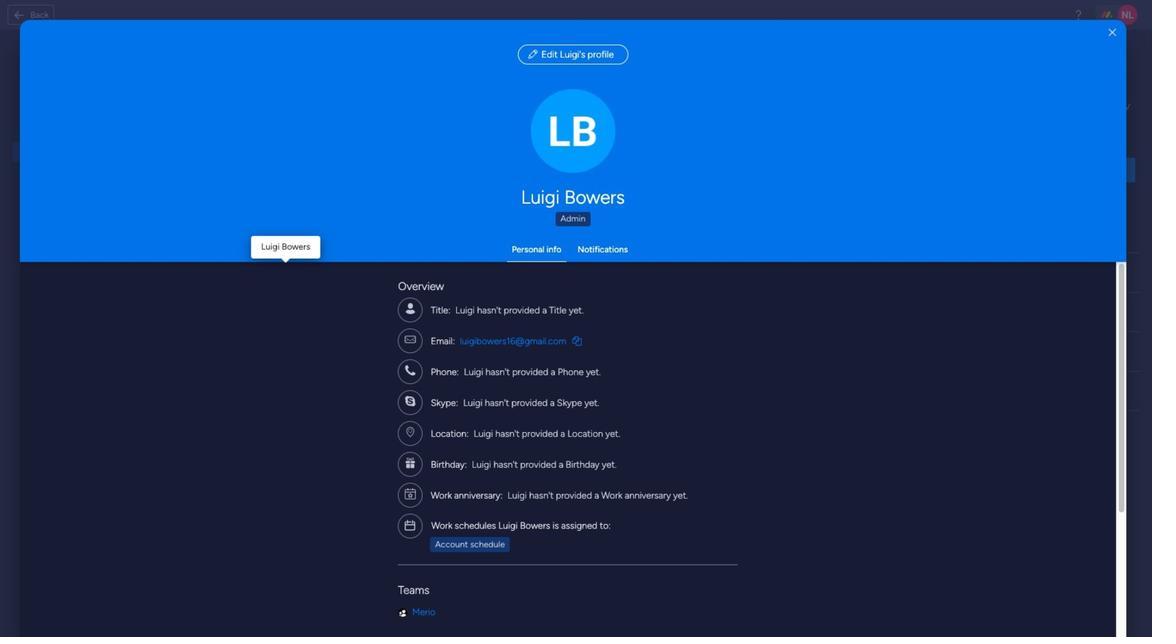 Task type: locate. For each thing, give the bounding box(es) containing it.
Search text field
[[205, 159, 391, 184]]

v2 ellipsis image
[[1115, 268, 1126, 279], [1115, 307, 1126, 319], [1115, 347, 1126, 358]]

2 vertical spatial v2 ellipsis image
[[1115, 347, 1126, 358]]

5 row from the top
[[205, 372, 1141, 412]]

2 v2 ellipsis image from the top
[[1115, 307, 1126, 319]]

1 vertical spatial v2 ellipsis image
[[1115, 307, 1126, 319]]

v2 ellipsis image
[[1115, 386, 1126, 398]]

help image
[[1073, 9, 1085, 21]]

0 vertical spatial v2 ellipsis image
[[1115, 268, 1126, 279]]

row group
[[205, 254, 1141, 412]]

grid
[[205, 219, 1141, 626]]

row
[[205, 219, 1141, 254], [205, 254, 1141, 293], [205, 293, 1141, 333], [205, 333, 1141, 372], [205, 372, 1141, 412]]

4 row from the top
[[205, 333, 1141, 372]]

merio image
[[398, 609, 408, 618]]

cell
[[210, 268, 220, 278], [853, 303, 872, 323], [210, 308, 220, 318], [853, 343, 872, 362], [210, 348, 220, 357], [853, 382, 872, 402], [210, 387, 220, 397]]

dapulse edit image
[[529, 49, 538, 60]]

close image
[[1110, 29, 1117, 38]]

1 v2 ellipsis image from the top
[[1115, 268, 1126, 279]]

luigi bowers image
[[230, 262, 252, 285]]



Task type: describe. For each thing, give the bounding box(es) containing it.
add or edit team image
[[853, 264, 872, 283]]

copied! image
[[573, 337, 582, 346]]

3 row from the top
[[205, 293, 1141, 333]]

options image
[[532, 89, 616, 173]]

back to workspace image
[[13, 9, 25, 21]]

noah lott image
[[1119, 5, 1139, 25]]

3 v2 ellipsis image from the top
[[1115, 347, 1126, 358]]

1 row from the top
[[205, 219, 1141, 254]]

2 row from the top
[[205, 254, 1141, 293]]



Task type: vqa. For each thing, say whether or not it's contained in the screenshot.
See Plans image
no



